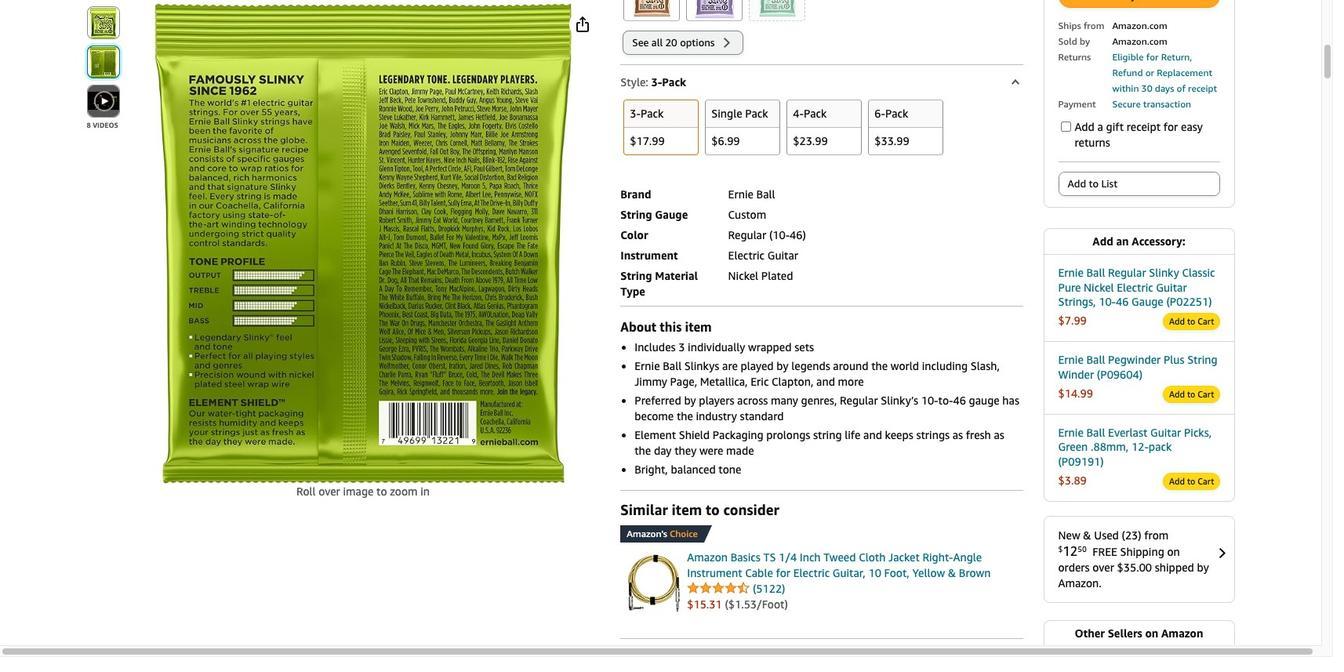 Task type: locate. For each thing, give the bounding box(es) containing it.
amazon down choice
[[687, 551, 728, 564]]

$17.99
[[630, 134, 665, 148]]

receipt down secure transaction
[[1127, 120, 1161, 134]]

see
[[633, 36, 649, 49]]

to
[[1089, 178, 1099, 190], [1188, 316, 1196, 327], [1188, 389, 1196, 399], [1188, 476, 1196, 487], [377, 485, 387, 498], [706, 501, 720, 519]]

to up picks,
[[1188, 389, 1196, 399]]

for left the easy
[[1164, 120, 1179, 134]]

1 horizontal spatial for
[[1147, 51, 1159, 63]]

1 vertical spatial regular
[[1109, 266, 1147, 280]]

0 horizontal spatial 46
[[954, 394, 967, 407]]

0 horizontal spatial as
[[953, 429, 964, 442]]

regular down the an
[[1109, 266, 1147, 280]]

and up genres,
[[817, 375, 835, 389]]

around
[[833, 359, 869, 373]]

guitar down slinky
[[1157, 280, 1188, 294]]

1 vertical spatial add to cart
[[1170, 389, 1215, 399]]

add inside "add a gift receipt for easy returns"
[[1075, 120, 1095, 134]]

the left world
[[872, 359, 888, 373]]

guitar inside ernie ball everlast guitar picks, green .88mm, 12-pack (p09191)
[[1151, 426, 1182, 439]]

0 vertical spatial add to cart submit
[[1164, 314, 1220, 330]]

2 vertical spatial add to cart submit
[[1164, 474, 1220, 490]]

2 vertical spatial guitar
[[1151, 426, 1182, 439]]

nickel down "electric guitar"
[[729, 269, 759, 283]]

3- up $17.99
[[630, 107, 641, 120]]

0 vertical spatial receipt
[[1189, 83, 1218, 94]]

1 horizontal spatial receipt
[[1189, 83, 1218, 94]]

0 horizontal spatial regular
[[729, 228, 767, 242]]

ernie ball everlast guitar picks, green .88mm, 12-pack (p09191) link
[[1059, 426, 1220, 471]]

ernie up jimmy
[[635, 359, 660, 373]]

2 vertical spatial add to cart
[[1170, 476, 1215, 487]]

0 horizontal spatial the
[[635, 444, 651, 458]]

as right fresh
[[994, 429, 1005, 442]]

gauge
[[655, 208, 688, 221], [1132, 295, 1164, 308]]

1 horizontal spatial the
[[677, 410, 693, 423]]

ernie up pure
[[1059, 266, 1084, 280]]

1 horizontal spatial &
[[1084, 529, 1092, 542]]

page,
[[670, 375, 698, 389]]

ball up the custom
[[757, 188, 776, 201]]

electric down inch
[[794, 567, 830, 580]]

string inside string material type
[[621, 269, 652, 283]]

for up or
[[1147, 51, 1159, 63]]

by right shipped
[[1198, 561, 1210, 574]]

0 vertical spatial the
[[872, 359, 888, 373]]

sellers
[[1108, 627, 1143, 640]]

cart up picks,
[[1198, 389, 1215, 399]]

1 amazon.com from the top
[[1113, 20, 1168, 32]]

by up clapton,
[[777, 359, 789, 373]]

1 horizontal spatial gauge
[[1132, 295, 1164, 308]]

add to list
[[1068, 178, 1118, 190]]

roll over image to zoom in
[[297, 485, 430, 498]]

right-
[[923, 551, 954, 564]]

1 vertical spatial over
[[1093, 561, 1115, 574]]

secure
[[1113, 98, 1141, 110]]

0 vertical spatial and
[[817, 375, 835, 389]]

& down right-
[[948, 567, 957, 580]]

0 horizontal spatial receipt
[[1127, 120, 1161, 134]]

ernie
[[729, 188, 754, 201], [1059, 266, 1084, 280], [1059, 353, 1084, 367], [635, 359, 660, 373], [1059, 426, 1084, 439]]

0 vertical spatial amazon.com
[[1113, 20, 1168, 32]]

instrument down color
[[621, 249, 678, 262]]

3- right style:
[[652, 75, 662, 89]]

2 vertical spatial for
[[776, 567, 791, 580]]

1 horizontal spatial as
[[994, 429, 1005, 442]]

cable
[[745, 567, 773, 580]]

pack down see all 20 options
[[662, 75, 687, 89]]

returns
[[1059, 51, 1092, 63]]

1 vertical spatial guitar
[[1157, 280, 1188, 294]]

material
[[655, 269, 698, 283]]

add to cart submit down pack at bottom right
[[1164, 474, 1220, 490]]

to left list
[[1089, 178, 1099, 190]]

1 horizontal spatial 10-
[[1099, 295, 1116, 308]]

20
[[666, 36, 678, 49]]

guitar up pack at bottom right
[[1151, 426, 1182, 439]]

ernie for winder
[[1059, 353, 1084, 367]]

0 horizontal spatial from
[[1084, 20, 1105, 32]]

across
[[738, 394, 768, 407]]

over down free
[[1093, 561, 1115, 574]]

electric up nickel plated
[[729, 249, 765, 262]]

add to cart submit for ernie ball everlast guitar picks, green .88mm, 12-pack (p09191)
[[1164, 474, 1220, 490]]

add to cart submit up picks,
[[1164, 387, 1220, 403]]

1 vertical spatial instrument
[[687, 567, 743, 580]]

ernie inside ernie ball regular slinky classic pure nickel electric guitar strings, 10-46 gauge (p02251)
[[1059, 266, 1084, 280]]

4-pack
[[793, 107, 827, 120]]

1 horizontal spatial nickel
[[1084, 280, 1115, 294]]

2 add to cart from the top
[[1170, 389, 1215, 399]]

0 vertical spatial item
[[685, 319, 712, 335]]

by right sold at the right
[[1080, 36, 1091, 47]]

add to cart submit down (p02251)
[[1164, 314, 1220, 330]]

from up shipping
[[1145, 529, 1169, 542]]

from inside new & used (23) from $ 12 50
[[1145, 529, 1169, 542]]

cart down (p02251)
[[1198, 316, 1215, 327]]

10- right strings, at the top right
[[1099, 295, 1116, 308]]

2 vertical spatial electric
[[794, 567, 830, 580]]

0 vertical spatial 10-
[[1099, 295, 1116, 308]]

this
[[660, 319, 682, 335]]

46 right strings, at the top right
[[1116, 295, 1129, 308]]

item up 3
[[685, 319, 712, 335]]

1 horizontal spatial instrument
[[687, 567, 743, 580]]

instrument inside amazon basics ts 1/4 inch tweed cloth jacket right-angle instrument cable for electric guitar, 10 foot, yellow & brown
[[687, 567, 743, 580]]

transaction
[[1144, 98, 1192, 110]]

and right the life
[[864, 429, 883, 442]]

string up type
[[621, 269, 652, 283]]

0 horizontal spatial over
[[319, 485, 340, 498]]

on right sellers
[[1146, 627, 1159, 640]]

2 amazon.com from the top
[[1113, 36, 1168, 47]]

ball
[[757, 188, 776, 201], [1087, 266, 1106, 280], [1087, 353, 1106, 367], [663, 359, 682, 373], [1087, 426, 1106, 439]]

ball up .88mm,
[[1087, 426, 1106, 439]]

similar
[[621, 501, 668, 519]]

receipt right of
[[1189, 83, 1218, 94]]

for
[[1147, 51, 1159, 63], [1164, 120, 1179, 134], [776, 567, 791, 580]]

ernie ball regular slinky classic pure nickel electric guitar strings, 10-46 gauge (p02251)
[[1059, 266, 1216, 308]]

1 vertical spatial for
[[1164, 120, 1179, 134]]

0 vertical spatial 46
[[1116, 295, 1129, 308]]

angle
[[954, 551, 982, 564]]

for down '1/4' at the right bottom
[[776, 567, 791, 580]]

2 cart from the top
[[1198, 389, 1215, 399]]

ball up "winder"
[[1087, 353, 1106, 367]]

1 add to cart submit from the top
[[1164, 314, 1220, 330]]

0 vertical spatial &
[[1084, 529, 1092, 542]]

selected style is 3-pack. tap to collapse. element
[[621, 65, 1023, 97]]

the left day
[[635, 444, 651, 458]]

nickel inside ernie ball regular slinky classic pure nickel electric guitar strings, 10-46 gauge (p02251)
[[1084, 280, 1115, 294]]

3 cart from the top
[[1198, 476, 1215, 487]]

1 vertical spatial item
[[672, 501, 702, 519]]

fresh
[[966, 429, 992, 442]]

by inside "ships from amazon.com sold by"
[[1080, 36, 1091, 47]]

add left list
[[1068, 178, 1087, 190]]

for inside amazon basics ts 1/4 inch tweed cloth jacket right-angle instrument cable for electric guitar, 10 foot, yellow & brown
[[776, 567, 791, 580]]

(5122)
[[753, 582, 786, 596]]

electric down slinky
[[1117, 280, 1154, 294]]

pack
[[662, 75, 687, 89], [641, 107, 664, 120], [745, 107, 769, 120], [804, 107, 827, 120], [886, 107, 909, 120]]

Add to Cart submit
[[1164, 314, 1220, 330], [1164, 387, 1220, 403], [1164, 474, 1220, 490]]

the up shield
[[677, 410, 693, 423]]

on for shipping
[[1168, 545, 1181, 559]]

cart for ernie ball regular slinky classic pure nickel electric guitar strings, 10-46 gauge (p02251)
[[1198, 316, 1215, 327]]

add for ernie ball regular slinky classic pure nickel electric guitar strings, 10-46 gauge (p02251) 'add to cart' "submit"
[[1170, 316, 1185, 327]]

1 vertical spatial on
[[1146, 627, 1159, 640]]

1 vertical spatial the
[[677, 410, 693, 423]]

ball up page, on the bottom right of page
[[663, 359, 682, 373]]

the
[[872, 359, 888, 373], [677, 410, 693, 423], [635, 444, 651, 458]]

roll
[[297, 485, 316, 498]]

secure transaction button
[[1113, 97, 1192, 110]]

everlast
[[1109, 426, 1148, 439]]

add to cart down plus at the right
[[1170, 389, 1215, 399]]

2 horizontal spatial the
[[872, 359, 888, 373]]

gift
[[1107, 120, 1124, 134]]

add to cart for ernie ball pegwinder plus string winder (p09604)
[[1170, 389, 1215, 399]]

pack for 6-pack
[[886, 107, 909, 120]]

other
[[1075, 627, 1105, 640]]

2 vertical spatial the
[[635, 444, 651, 458]]

nickel
[[729, 269, 759, 283], [1084, 280, 1115, 294]]

8 videos
[[87, 121, 118, 129]]

1 vertical spatial electric
[[1117, 280, 1154, 294]]

ball inside ernie ball regular slinky classic pure nickel electric guitar strings, 10-46 gauge (p02251)
[[1087, 266, 1106, 280]]

10
[[869, 567, 882, 580]]

0 horizontal spatial gauge
[[655, 208, 688, 221]]

0 vertical spatial string
[[621, 208, 652, 221]]

1 vertical spatial from
[[1145, 529, 1169, 542]]

pack up $33.99
[[886, 107, 909, 120]]

10-
[[1099, 295, 1116, 308], [922, 394, 939, 407]]

add down plus at the right
[[1170, 389, 1185, 399]]

consider
[[724, 501, 780, 519]]

1 horizontal spatial 46
[[1116, 295, 1129, 308]]

foot,
[[885, 567, 910, 580]]

ships
[[1059, 20, 1082, 32]]

2 horizontal spatial for
[[1164, 120, 1179, 134]]

nickel up strings, at the top right
[[1084, 280, 1115, 294]]

electric
[[729, 249, 765, 262], [1117, 280, 1154, 294], [794, 567, 830, 580]]

strings,
[[1059, 295, 1096, 308]]

& inside amazon basics ts 1/4 inch tweed cloth jacket right-angle instrument cable for electric guitar, 10 foot, yellow & brown
[[948, 567, 957, 580]]

days
[[1156, 83, 1175, 94]]

(p02251)
[[1167, 295, 1213, 308]]

plus
[[1164, 353, 1185, 367]]

1 vertical spatial 3-
[[630, 107, 641, 120]]

0 horizontal spatial 3-
[[630, 107, 641, 120]]

pack right single
[[745, 107, 769, 120]]

over
[[319, 485, 340, 498], [1093, 561, 1115, 574]]

1 vertical spatial amazon.com
[[1113, 36, 1168, 47]]

from right ships
[[1084, 20, 1105, 32]]

Add a gift receipt for easy returns checkbox
[[1061, 122, 1071, 132]]

0 horizontal spatial instrument
[[621, 249, 678, 262]]

1 vertical spatial &
[[948, 567, 957, 580]]

1 horizontal spatial regular
[[840, 394, 878, 407]]

gauge down slinky
[[1132, 295, 1164, 308]]

pack for 3-pack
[[641, 107, 664, 120]]

to-
[[939, 394, 954, 407]]

by inside the free shipping on orders over $35.00 shipped by amazon.
[[1198, 561, 1210, 574]]

1 horizontal spatial electric
[[794, 567, 830, 580]]

1 vertical spatial 10-
[[922, 394, 939, 407]]

1 add to cart from the top
[[1170, 316, 1215, 327]]

add down (p02251)
[[1170, 316, 1185, 327]]

ernie inside ernie ball everlast guitar picks, green .88mm, 12-pack (p09191)
[[1059, 426, 1084, 439]]

amazon right sellers
[[1162, 627, 1204, 640]]

eligible for return, refund or replacement within 30 days of receipt button
[[1113, 50, 1218, 94]]

1 vertical spatial cart
[[1198, 389, 1215, 399]]

on up shipped
[[1168, 545, 1181, 559]]

(10-
[[770, 228, 790, 242]]

0 horizontal spatial for
[[776, 567, 791, 580]]

over inside the free shipping on orders over $35.00 shipped by amazon.
[[1093, 561, 1115, 574]]

zoom
[[390, 485, 418, 498]]

by
[[1080, 36, 1091, 47], [777, 359, 789, 373], [684, 394, 696, 407], [1198, 561, 1210, 574]]

3 add to cart from the top
[[1170, 476, 1215, 487]]

amazon inside amazon basics ts 1/4 inch tweed cloth jacket right-angle instrument cable for electric guitar, 10 foot, yellow & brown
[[687, 551, 728, 564]]

inch
[[800, 551, 821, 564]]

item inside about this item includes 3 individually wrapped sets ernie ball slinkys are played by legends around the world including slash, jimmy page, metallica, eric clapton, and more preferred by players across many genres, regular slinky's 10-to-46 gauge has become the industry standard element shield packaging prolongs string life and keeps strings as fresh as the day they were made bright, balanced tone
[[685, 319, 712, 335]]

ernie ball pegwinder plus string winder (p09604)
[[1059, 353, 1218, 381]]

0 vertical spatial from
[[1084, 20, 1105, 32]]

1 cart from the top
[[1198, 316, 1215, 327]]

2 vertical spatial regular
[[840, 394, 878, 407]]

2 as from the left
[[994, 429, 1005, 442]]

gauge up material
[[655, 208, 688, 221]]

on inside the free shipping on orders over $35.00 shipped by amazon.
[[1168, 545, 1181, 559]]

add left a
[[1075, 120, 1095, 134]]

0 vertical spatial over
[[319, 485, 340, 498]]

1 vertical spatial string
[[621, 269, 652, 283]]

add to cart down (p02251)
[[1170, 316, 1215, 327]]

shield
[[679, 429, 710, 442]]

regular down the custom
[[729, 228, 767, 242]]

1 horizontal spatial 3-
[[652, 75, 662, 89]]

slinkys
[[685, 359, 720, 373]]

4-
[[793, 107, 804, 120]]

1 vertical spatial gauge
[[1132, 295, 1164, 308]]

sets
[[795, 341, 814, 354]]

amazon's
[[627, 528, 668, 540]]

See all 20 options submit
[[624, 31, 743, 54]]

1 vertical spatial add to cart submit
[[1164, 387, 1220, 403]]

$33.99
[[875, 134, 910, 148]]

plated
[[762, 269, 794, 283]]

1 horizontal spatial and
[[864, 429, 883, 442]]

1 vertical spatial and
[[864, 429, 883, 442]]

0 horizontal spatial 10-
[[922, 394, 939, 407]]

cart down picks,
[[1198, 476, 1215, 487]]

string right plus at the right
[[1188, 353, 1218, 367]]

0 vertical spatial amazon
[[687, 551, 728, 564]]

eric
[[751, 375, 769, 389]]

guitar down the (10-
[[768, 249, 799, 262]]

1 horizontal spatial from
[[1145, 529, 1169, 542]]

item up choice
[[672, 501, 702, 519]]

ships from amazon.com sold by
[[1059, 20, 1168, 47]]

add to cart submit for ernie ball pegwinder plus string winder (p09604)
[[1164, 387, 1220, 403]]

46 left gauge at right
[[954, 394, 967, 407]]

pack up $23.99
[[804, 107, 827, 120]]

for inside "add a gift receipt for easy returns"
[[1164, 120, 1179, 134]]

2 vertical spatial cart
[[1198, 476, 1215, 487]]

1 horizontal spatial on
[[1168, 545, 1181, 559]]

pack up $17.99
[[641, 107, 664, 120]]

add to cart submit for ernie ball regular slinky classic pure nickel electric guitar strings, 10-46 gauge (p02251)
[[1164, 314, 1220, 330]]

regular down more
[[840, 394, 878, 407]]

cart
[[1198, 316, 1215, 327], [1198, 389, 1215, 399], [1198, 476, 1215, 487]]

ball up strings, at the top right
[[1087, 266, 1106, 280]]

0 horizontal spatial &
[[948, 567, 957, 580]]

on
[[1168, 545, 1181, 559], [1146, 627, 1159, 640]]

1 horizontal spatial amazon
[[1162, 627, 1204, 640]]

on for sellers
[[1146, 627, 1159, 640]]

string
[[621, 208, 652, 221], [621, 269, 652, 283], [1188, 353, 1218, 367]]

None submit
[[621, 0, 684, 24], [684, 0, 746, 24], [746, 0, 809, 24], [1060, 0, 1220, 7], [87, 7, 119, 38], [87, 46, 119, 78], [87, 86, 119, 117], [625, 100, 698, 155], [706, 100, 780, 155], [788, 100, 862, 155], [869, 100, 943, 155], [621, 0, 684, 24], [684, 0, 746, 24], [746, 0, 809, 24], [1060, 0, 1220, 7], [87, 7, 119, 38], [87, 46, 119, 78], [87, 86, 119, 117], [625, 100, 698, 155], [706, 100, 780, 155], [788, 100, 862, 155], [869, 100, 943, 155]]

turbo (9.5-46) image
[[629, 0, 676, 18]]

ernie up "winder"
[[1059, 353, 1084, 367]]

1 vertical spatial 46
[[954, 394, 967, 407]]

0 vertical spatial on
[[1168, 545, 1181, 559]]

& up 50
[[1084, 529, 1092, 542]]

2 vertical spatial string
[[1188, 353, 1218, 367]]

0 horizontal spatial amazon
[[687, 551, 728, 564]]

shipping
[[1121, 545, 1165, 559]]

add down pack at bottom right
[[1170, 476, 1185, 487]]

3 add to cart submit from the top
[[1164, 474, 1220, 490]]

2 horizontal spatial electric
[[1117, 280, 1154, 294]]

instrument up $15.31
[[687, 567, 743, 580]]

cart for ernie ball pegwinder plus string winder (p09604)
[[1198, 389, 1215, 399]]

cloth
[[859, 551, 886, 564]]

1 vertical spatial receipt
[[1127, 120, 1161, 134]]

10- right slinky's
[[922, 394, 939, 407]]

similar item to consider
[[621, 501, 780, 519]]

ernie up green
[[1059, 426, 1084, 439]]

easy
[[1182, 120, 1203, 134]]

ernie for pure
[[1059, 266, 1084, 280]]

0 vertical spatial for
[[1147, 51, 1159, 63]]

string down brand
[[621, 208, 652, 221]]

0 vertical spatial cart
[[1198, 316, 1215, 327]]

2 horizontal spatial regular
[[1109, 266, 1147, 280]]

ball inside ernie ball everlast guitar picks, green .88mm, 12-pack (p09191)
[[1087, 426, 1106, 439]]

add to cart down pack at bottom right
[[1170, 476, 1215, 487]]

2 add to cart submit from the top
[[1164, 387, 1220, 403]]

1 horizontal spatial over
[[1093, 561, 1115, 574]]

they
[[675, 444, 697, 458]]

jacket
[[889, 551, 920, 564]]

over right roll
[[319, 485, 340, 498]]

string for string material type
[[621, 269, 652, 283]]

as left fresh
[[953, 429, 964, 442]]

receipt inside "add a gift receipt for easy returns"
[[1127, 120, 1161, 134]]

ernie inside ernie ball pegwinder plus string winder (p09604)
[[1059, 353, 1084, 367]]

ball inside ernie ball pegwinder plus string winder (p09604)
[[1087, 353, 1106, 367]]

$7.99
[[1059, 314, 1087, 327]]

0 vertical spatial add to cart
[[1170, 316, 1215, 327]]

are
[[723, 359, 738, 373]]

ernie for green
[[1059, 426, 1084, 439]]

0 horizontal spatial electric
[[729, 249, 765, 262]]

12-
[[1132, 440, 1149, 454]]

0 horizontal spatial on
[[1146, 627, 1159, 640]]



Task type: describe. For each thing, give the bounding box(es) containing it.
(p09604)
[[1097, 368, 1143, 381]]

genres,
[[802, 394, 837, 407]]

ernie ball regular slinky classic pure nickel electric guitar strings, 10-46 gauge (p02251) link
[[1059, 266, 1220, 311]]

($1.53/foot)
[[725, 598, 788, 611]]

3
[[679, 341, 685, 354]]

cart for ernie ball everlast guitar picks, green .88mm, 12-pack (p09191)
[[1198, 476, 1215, 487]]

$23.99
[[793, 134, 828, 148]]

returns
[[1075, 136, 1111, 149]]

amazon.com inside amazon.com returns
[[1113, 36, 1168, 47]]

gauge inside ernie ball regular slinky classic pure nickel electric guitar strings, 10-46 gauge (p02251)
[[1132, 295, 1164, 308]]

ernie ball
[[729, 188, 776, 201]]

0 vertical spatial 3-
[[652, 75, 662, 89]]

metallica,
[[700, 375, 748, 389]]

tweed
[[824, 551, 856, 564]]

string for string gauge
[[621, 208, 652, 221]]

jimmy
[[635, 375, 668, 389]]

ball for winder
[[1087, 353, 1106, 367]]

slash,
[[971, 359, 1000, 373]]

$15.31 ($1.53/foot)
[[687, 598, 788, 611]]

slinky
[[1150, 266, 1180, 280]]

3-pack
[[630, 107, 664, 120]]

regular inside about this item includes 3 individually wrapped sets ernie ball slinkys are played by legends around the world including slash, jimmy page, metallica, eric clapton, and more preferred by players across many genres, regular slinky's 10-to-46 gauge has become the industry standard element shield packaging prolongs string life and keeps strings as fresh as the day they were made bright, balanced tone
[[840, 394, 878, 407]]

1 vertical spatial amazon
[[1162, 627, 1204, 640]]

single
[[712, 107, 743, 120]]

8
[[87, 121, 91, 129]]

electric inside ernie ball regular slinky classic pure nickel electric guitar strings, 10-46 gauge (p02251)
[[1117, 280, 1154, 294]]

to down (p02251)
[[1188, 316, 1196, 327]]

0 vertical spatial guitar
[[768, 249, 799, 262]]

ball for pure
[[1087, 266, 1106, 280]]

$35.00
[[1118, 561, 1153, 574]]

0 vertical spatial instrument
[[621, 249, 678, 262]]

$14.99
[[1059, 387, 1094, 400]]

to down picks,
[[1188, 476, 1196, 487]]

about
[[621, 319, 657, 335]]

for inside eligible for return, refund or replacement within 30 days of receipt payment
[[1147, 51, 1159, 63]]

gauge
[[969, 394, 1000, 407]]

has
[[1003, 394, 1020, 407]]

receipt inside eligible for return, refund or replacement within 30 days of receipt payment
[[1189, 83, 1218, 94]]

balanced
[[671, 463, 716, 476]]

to left zoom
[[377, 485, 387, 498]]

46 inside ernie ball regular slinky classic pure nickel electric guitar strings, 10-46 gauge (p02251)
[[1116, 295, 1129, 308]]

add to cart for ernie ball everlast guitar picks, green .88mm, 12-pack (p09191)
[[1170, 476, 1215, 487]]

see all 20 options
[[633, 36, 718, 49]]

ernie inside about this item includes 3 individually wrapped sets ernie ball slinkys are played by legends around the world including slash, jimmy page, metallica, eric clapton, and more preferred by players across many genres, regular slinky's 10-to-46 gauge has become the industry standard element shield packaging prolongs string life and keeps strings as fresh as the day they were made bright, balanced tone
[[635, 359, 660, 373]]

46)
[[790, 228, 806, 242]]

amazon.com inside "ships from amazon.com sold by"
[[1113, 20, 1168, 32]]

$
[[1059, 545, 1063, 554]]

bright,
[[635, 463, 668, 476]]

basics
[[731, 551, 761, 564]]

choice
[[670, 528, 698, 540]]

prolongs
[[767, 429, 811, 442]]

style: 3-pack
[[621, 75, 687, 89]]

ultra (10-48) image
[[691, 0, 738, 18]]

by down page, on the bottom right of page
[[684, 394, 696, 407]]

(23)
[[1122, 529, 1142, 542]]

custom
[[729, 208, 767, 221]]

0 vertical spatial gauge
[[655, 208, 688, 221]]

made
[[727, 444, 754, 458]]

industry
[[696, 410, 737, 423]]

day
[[654, 444, 672, 458]]

add an accessory:
[[1093, 235, 1186, 248]]

players
[[699, 394, 735, 407]]

includes
[[635, 341, 676, 354]]

add for 'add to cart' "submit" corresponding to ernie ball everlast guitar picks, green .88mm, 12-pack (p09191)
[[1170, 476, 1185, 487]]

1 as from the left
[[953, 429, 964, 442]]

pack for 4-pack
[[804, 107, 827, 120]]

amazon.com returns
[[1059, 36, 1168, 63]]

& inside new & used (23) from $ 12 50
[[1084, 529, 1092, 542]]

guitar,
[[833, 567, 866, 580]]

brand
[[621, 188, 652, 201]]

10- inside ernie ball regular slinky classic pure nickel electric guitar strings, 10-46 gauge (p02251)
[[1099, 295, 1116, 308]]

played
[[741, 359, 774, 373]]

in
[[421, 485, 430, 498]]

about this item includes 3 individually wrapped sets ernie ball slinkys are played by legends around the world including slash, jimmy page, metallica, eric clapton, and more preferred by players across many genres, regular slinky's 10-to-46 gauge has become the industry standard element shield packaging prolongs string life and keeps strings as fresh as the day they were made bright, balanced tone
[[621, 319, 1020, 476]]

to left consider
[[706, 501, 720, 519]]

keeps
[[885, 429, 914, 442]]

options
[[680, 36, 715, 49]]

pack inside "selected style is 3-pack. tap to collapse." element
[[662, 75, 687, 89]]

type
[[621, 285, 646, 298]]

many
[[771, 394, 799, 407]]

hyper (8-42) image
[[754, 0, 801, 18]]

within
[[1113, 83, 1140, 94]]

pure
[[1059, 280, 1081, 294]]

regular inside ernie ball regular slinky classic pure nickel electric guitar strings, 10-46 gauge (p02251)
[[1109, 266, 1147, 280]]

orders
[[1059, 561, 1090, 574]]

string
[[814, 429, 842, 442]]

all
[[652, 36, 663, 49]]

ts
[[764, 551, 776, 564]]

10- inside about this item includes 3 individually wrapped sets ernie ball slinkys are played by legends around the world including slash, jimmy page, metallica, eric clapton, and more preferred by players across many genres, regular slinky's 10-to-46 gauge has become the industry standard element shield packaging prolongs string life and keeps strings as fresh as the day they were made bright, balanced tone
[[922, 394, 939, 407]]

to inside radio
[[1089, 178, 1099, 190]]

ernie up the custom
[[729, 188, 754, 201]]

add for 'add a gift receipt for easy returns' option
[[1075, 120, 1095, 134]]

from inside "ships from amazon.com sold by"
[[1084, 20, 1105, 32]]

0 horizontal spatial nickel
[[729, 269, 759, 283]]

an
[[1117, 235, 1129, 248]]

standard
[[740, 410, 784, 423]]

color
[[621, 228, 648, 242]]

ball inside about this item includes 3 individually wrapped sets ernie ball slinkys are played by legends around the world including slash, jimmy page, metallica, eric clapton, and more preferred by players across many genres, regular slinky's 10-to-46 gauge has become the industry standard element shield packaging prolongs string life and keeps strings as fresh as the day they were made bright, balanced tone
[[663, 359, 682, 373]]

Add to List radio
[[1059, 172, 1220, 196]]

refund
[[1113, 67, 1144, 79]]

guitar inside ernie ball regular slinky classic pure nickel electric guitar strings, 10-46 gauge (p02251)
[[1157, 280, 1188, 294]]

add left the an
[[1093, 235, 1114, 248]]

string inside ernie ball pegwinder plus string winder (p09604)
[[1188, 353, 1218, 367]]

6-
[[875, 107, 886, 120]]

0 vertical spatial regular
[[729, 228, 767, 242]]

add to list link
[[1060, 173, 1220, 196]]

packaging
[[713, 429, 764, 442]]

50
[[1078, 545, 1087, 554]]

string gauge
[[621, 208, 688, 221]]

regular (10-46)
[[729, 228, 806, 242]]

0 horizontal spatial and
[[817, 375, 835, 389]]

classic
[[1183, 266, 1216, 280]]

electric guitar
[[729, 249, 799, 262]]

pack for single pack
[[745, 107, 769, 120]]

individually
[[688, 341, 746, 354]]

ball for green
[[1087, 426, 1106, 439]]

electric inside amazon basics ts 1/4 inch tweed cloth jacket right-angle instrument cable for electric guitar, 10 foot, yellow & brown
[[794, 567, 830, 580]]

green
[[1059, 440, 1088, 454]]

46 inside about this item includes 3 individually wrapped sets ernie ball slinkys are played by legends around the world including slash, jimmy page, metallica, eric clapton, and more preferred by players across many genres, regular slinky's 10-to-46 gauge has become the industry standard element shield packaging prolongs string life and keeps strings as fresh as the day they were made bright, balanced tone
[[954, 394, 967, 407]]

$3.89
[[1059, 474, 1087, 487]]

free
[[1093, 545, 1118, 559]]

eligible for return, refund or replacement within 30 days of receipt payment
[[1059, 51, 1218, 110]]

0 vertical spatial electric
[[729, 249, 765, 262]]

wrapped
[[748, 341, 792, 354]]

add for 'add to cart' "submit" related to ernie ball pegwinder plus string winder (p09604)
[[1170, 389, 1185, 399]]

return,
[[1162, 51, 1193, 63]]

add inside radio
[[1068, 178, 1087, 190]]

winder
[[1059, 368, 1095, 381]]

(5122) link
[[753, 582, 786, 596]]

add to cart for ernie ball regular slinky classic pure nickel electric guitar strings, 10-46 gauge (p02251)
[[1170, 316, 1215, 327]]



Task type: vqa. For each thing, say whether or not it's contained in the screenshot.


